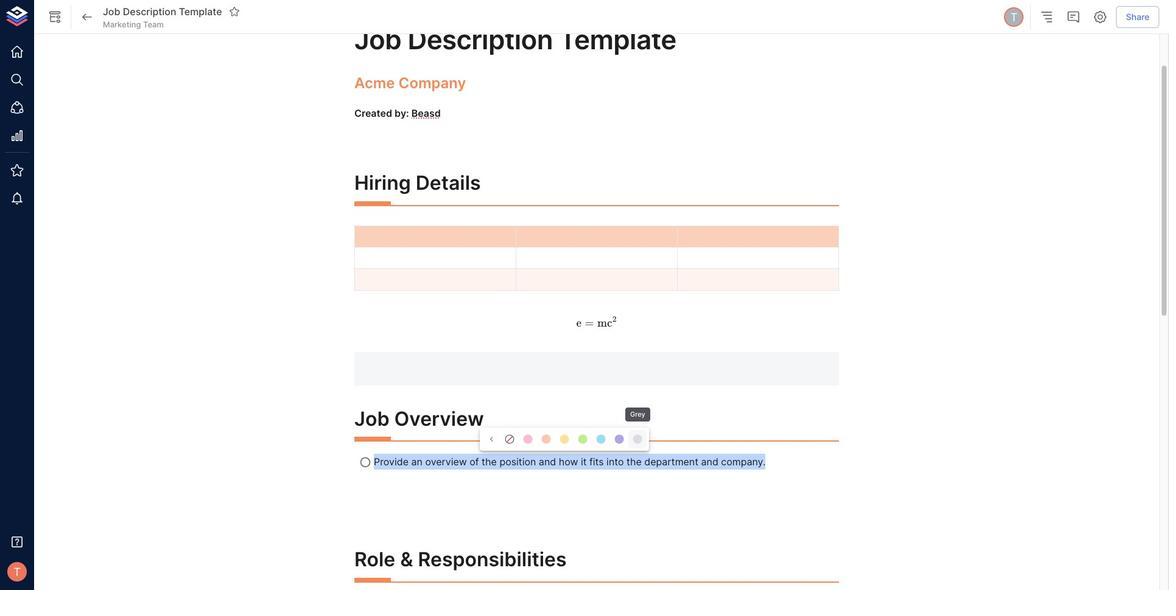 Task type: locate. For each thing, give the bounding box(es) containing it.
1 vertical spatial go back image
[[486, 434, 497, 445]]

acme
[[355, 74, 395, 92]]

the right into
[[627, 456, 642, 468]]

1 vertical spatial template
[[559, 23, 677, 56]]

into
[[607, 456, 624, 468]]

0 vertical spatial go back image
[[80, 10, 94, 24]]

1 horizontal spatial job description template
[[355, 23, 677, 56]]

1 horizontal spatial template
[[559, 23, 677, 56]]

share
[[1126, 11, 1150, 22]]

1 vertical spatial job
[[355, 23, 402, 56]]

job up unchecked icon
[[355, 407, 390, 431]]

orange image
[[541, 434, 552, 445]]

department
[[645, 456, 699, 468]]

and left how in the left bottom of the page
[[539, 456, 556, 468]]

description
[[123, 5, 176, 17], [408, 23, 553, 56]]

0 horizontal spatial t
[[13, 566, 21, 579]]

1 vertical spatial t button
[[4, 559, 30, 586]]

job up "marketing"
[[103, 5, 120, 17]]

0 horizontal spatial t button
[[4, 559, 30, 586]]

job up acme
[[355, 23, 402, 56]]

template
[[179, 5, 222, 17], [559, 23, 677, 56]]

2
[[613, 315, 617, 325]]

and left company.
[[701, 456, 719, 468]]

t
[[1011, 10, 1018, 24], [13, 566, 21, 579]]

show wiki image
[[48, 10, 62, 24]]

1 and from the left
[[539, 456, 556, 468]]

0 vertical spatial job
[[103, 5, 120, 17]]

role
[[355, 548, 396, 572]]

1 horizontal spatial and
[[701, 456, 719, 468]]

details
[[416, 171, 481, 195]]

the
[[482, 456, 497, 468], [627, 456, 642, 468]]

0 vertical spatial description
[[123, 5, 176, 17]]

0 horizontal spatial go back image
[[80, 10, 94, 24]]

=
[[585, 317, 594, 330]]

e
[[577, 317, 582, 330]]

1 horizontal spatial the
[[627, 456, 642, 468]]

grey
[[630, 410, 646, 419]]

it
[[581, 456, 587, 468]]

&
[[400, 548, 413, 572]]

grey tooltip
[[624, 407, 652, 431]]

0 horizontal spatial and
[[539, 456, 556, 468]]

grey image
[[632, 434, 643, 445]]

0 vertical spatial template
[[179, 5, 222, 17]]

1 vertical spatial description
[[408, 23, 553, 56]]

c
[[607, 317, 613, 330]]

by:
[[395, 107, 409, 120]]

go back image
[[80, 10, 94, 24], [486, 434, 497, 445]]

0 horizontal spatial job description template
[[103, 5, 222, 17]]

the right of
[[482, 456, 497, 468]]

t button
[[1003, 5, 1026, 29], [4, 559, 30, 586]]

blue image
[[596, 434, 607, 445]]

0 horizontal spatial description
[[123, 5, 176, 17]]

an
[[411, 456, 423, 468]]

1 horizontal spatial t
[[1011, 10, 1018, 24]]

hiring
[[355, 171, 411, 195]]

provide an overview of the position and how it fits into the department and company.
[[374, 456, 766, 468]]

0 vertical spatial t
[[1011, 10, 1018, 24]]

job
[[103, 5, 120, 17], [355, 23, 402, 56], [355, 407, 390, 431]]

favorite image
[[229, 6, 240, 17]]

green image
[[577, 434, 588, 445]]

marketing
[[103, 19, 141, 29]]

go back image right show wiki image at the top left of page
[[80, 10, 94, 24]]

0 horizontal spatial the
[[482, 456, 497, 468]]

job overview
[[355, 407, 484, 431]]

of
[[470, 456, 479, 468]]

1 horizontal spatial t button
[[1003, 5, 1026, 29]]

go back image left remove highlight image
[[486, 434, 497, 445]]

position
[[500, 456, 536, 468]]

1 horizontal spatial description
[[408, 23, 553, 56]]

job description template
[[103, 5, 222, 17], [355, 23, 677, 56]]

1 vertical spatial job description template
[[355, 23, 677, 56]]

team
[[143, 19, 164, 29]]

and
[[539, 456, 556, 468], [701, 456, 719, 468]]



Task type: describe. For each thing, give the bounding box(es) containing it.
1 the from the left
[[482, 456, 497, 468]]

responsibilities
[[418, 548, 567, 572]]

2 vertical spatial job
[[355, 407, 390, 431]]

settings image
[[1094, 10, 1108, 24]]

acme company
[[355, 74, 466, 92]]

comments image
[[1067, 10, 1081, 24]]

share button
[[1117, 6, 1160, 28]]

unchecked image
[[359, 457, 372, 469]]

2 the from the left
[[627, 456, 642, 468]]

created by: beasd
[[355, 107, 441, 120]]

provide
[[374, 456, 409, 468]]

0 horizontal spatial template
[[179, 5, 222, 17]]

table of contents image
[[1040, 10, 1055, 24]]

overview
[[425, 456, 467, 468]]

marketing team link
[[103, 19, 164, 30]]

m
[[598, 317, 607, 330]]

hiring details
[[355, 171, 481, 195]]

0 vertical spatial job description template
[[103, 5, 222, 17]]

2 and from the left
[[701, 456, 719, 468]]

role & responsibilities
[[355, 548, 567, 572]]

company.
[[721, 456, 766, 468]]

1 horizontal spatial go back image
[[486, 434, 497, 445]]

pink image
[[523, 434, 534, 445]]

yellow image
[[559, 434, 570, 445]]

e = m c 2
[[577, 315, 617, 330]]

how
[[559, 456, 578, 468]]

fits
[[590, 456, 604, 468]]

remove highlight image
[[504, 434, 515, 445]]

marketing team
[[103, 19, 164, 29]]

1 vertical spatial t
[[13, 566, 21, 579]]

created
[[355, 107, 392, 120]]

0 vertical spatial t button
[[1003, 5, 1026, 29]]

beasd
[[412, 107, 441, 120]]

purple image
[[614, 434, 625, 445]]

company
[[399, 74, 466, 92]]

overview
[[394, 407, 484, 431]]



Task type: vqa. For each thing, say whether or not it's contained in the screenshot.
Team
yes



